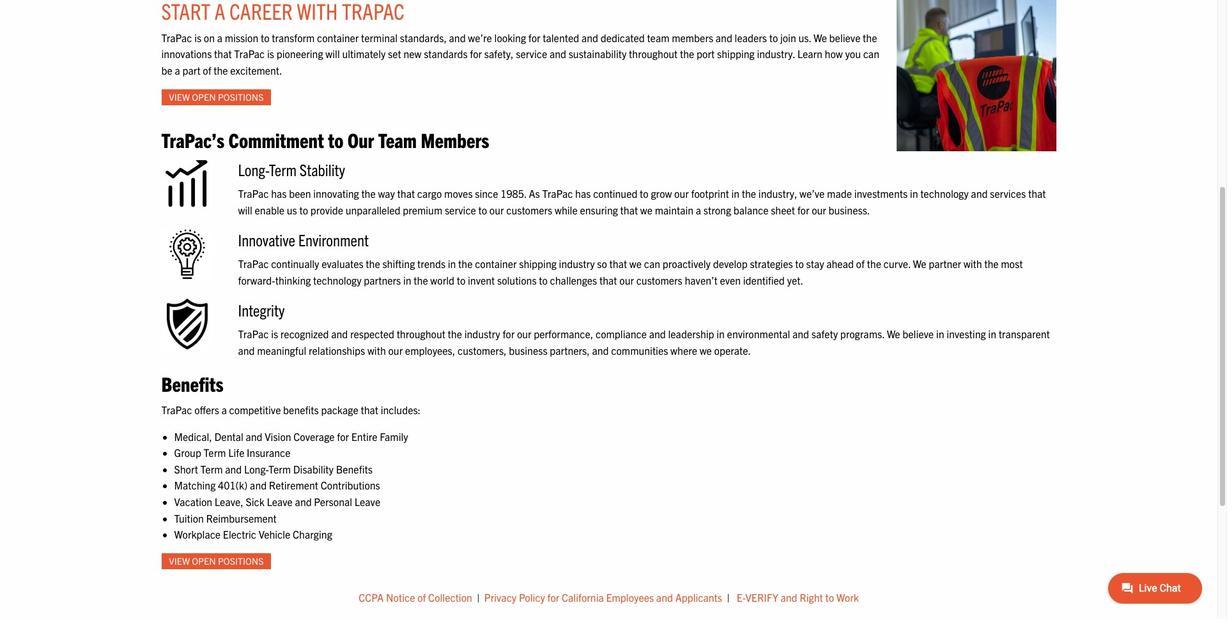 Task type: vqa. For each thing, say whether or not it's contained in the screenshot.
'Oakland' to the right
no



Task type: describe. For each thing, give the bounding box(es) containing it.
tuition
[[174, 512, 204, 525]]

for right looking
[[528, 31, 540, 44]]

learn
[[797, 48, 822, 60]]

stay
[[806, 258, 824, 270]]

electric
[[223, 529, 256, 541]]

family
[[380, 430, 408, 443]]

employees,
[[405, 344, 455, 357]]

proactively
[[663, 258, 711, 270]]

meaningful
[[257, 344, 306, 357]]

is for recognized
[[271, 328, 278, 341]]

e-
[[737, 592, 746, 604]]

1 view from the top
[[169, 91, 190, 103]]

coverage
[[294, 430, 335, 443]]

for right policy
[[547, 592, 559, 604]]

that inside trapac is on a mission to transform container terminal standards, and we're looking for talented and dedicated team members and leaders to join us. we believe the innovations that trapac is pioneering will ultimately set new standards for safety, service and sustainability throughout the port shipping industry. learn how you can be a part of the excitement.
[[214, 48, 232, 60]]

medical, dental and vision coverage for entire family group term life insurance short term and long-term disability benefits matching 401(k) and retirement contributions vacation leave, sick leave and personal leave tuition reimbursement workplace electric vehicle charging
[[174, 430, 408, 541]]

innovating
[[313, 187, 359, 200]]

term left life
[[204, 447, 226, 460]]

view open positions for 2nd view open positions link
[[169, 556, 264, 568]]

1 vertical spatial is
[[267, 48, 274, 60]]

includes:
[[381, 404, 421, 417]]

competitive
[[229, 404, 281, 417]]

and left applicants
[[656, 592, 673, 604]]

sick
[[246, 496, 264, 509]]

for inside trapac has been innovating the way that cargo moves since 1985. as trapac has continued to grow our footprint in the industry, we've made investments in technology and services that will enable us to provide unparalleled premium service to our customers while ensuring that we maintain a strong balance sheet for our business.
[[797, 204, 809, 216]]

ccpa notice of collection link
[[359, 592, 472, 604]]

and up standards
[[449, 31, 466, 44]]

leaders
[[735, 31, 767, 44]]

industry,
[[759, 187, 797, 200]]

that down continued on the top
[[620, 204, 638, 216]]

and up communities on the bottom of page
[[649, 328, 666, 341]]

thinking
[[275, 274, 311, 287]]

how
[[825, 48, 843, 60]]

2 positions from the top
[[218, 556, 264, 568]]

industry inside trapac is recognized and respected throughout the industry for our performance, compliance and leadership in environmental and safety programs. we believe in investing in transparent and meaningful relationships with our employees, customers, business partners, and communities where we operate.
[[464, 328, 500, 341]]

our down respected
[[388, 344, 403, 357]]

way
[[378, 187, 395, 200]]

2 view from the top
[[169, 556, 190, 568]]

offers
[[194, 404, 219, 417]]

footprint
[[691, 187, 729, 200]]

group
[[174, 447, 201, 460]]

world
[[430, 274, 454, 287]]

a inside trapac has been innovating the way that cargo moves since 1985. as trapac has continued to grow our footprint in the industry, we've made investments in technology and services that will enable us to provide unparalleled premium service to our customers while ensuring that we maintain a strong balance sheet for our business.
[[696, 204, 701, 216]]

technology inside trapac continually evaluates the shifting trends in the container shipping industry so that we can proactively develop strategies to stay ahead of the curve. we partner with the most forward-thinking technology partners in the world to invent solutions to challenges that our customers haven't even identified yet.
[[313, 274, 361, 287]]

throughout inside trapac is recognized and respected throughout the industry for our performance, compliance and leadership in environmental and safety programs. we believe in investing in transparent and meaningful relationships with our employees, customers, business partners, and communities where we operate.
[[397, 328, 445, 341]]

right
[[800, 592, 823, 604]]

trends
[[417, 258, 446, 270]]

new
[[404, 48, 421, 60]]

our down since
[[489, 204, 504, 216]]

trapac up while on the left top of page
[[542, 187, 573, 200]]

communities
[[611, 344, 668, 357]]

investing
[[947, 328, 986, 341]]

trapac for mission
[[161, 31, 192, 44]]

2 view open positions link from the top
[[161, 554, 271, 570]]

to left stay
[[795, 258, 804, 270]]

dedicated
[[601, 31, 645, 44]]

term up been
[[269, 159, 297, 180]]

ccpa notice of collection | privacy policy for california employees and applicants |
[[359, 592, 730, 604]]

that up entire
[[361, 404, 378, 417]]

policy
[[519, 592, 545, 604]]

been
[[289, 187, 311, 200]]

trapac offers a competitive benefits package that includes:
[[161, 404, 421, 417]]

the inside trapac is recognized and respected throughout the industry for our performance, compliance and leadership in environmental and safety programs. we believe in investing in transparent and meaningful relationships with our employees, customers, business partners, and communities where we operate.
[[448, 328, 462, 341]]

that right services
[[1028, 187, 1046, 200]]

trapac continually evaluates the shifting trends in the container shipping industry so that we can proactively develop strategies to stay ahead of the curve. we partner with the most forward-thinking technology partners in the world to invent solutions to challenges that our customers haven't even identified yet.
[[238, 258, 1023, 287]]

and down retirement
[[295, 496, 312, 509]]

grow
[[651, 187, 672, 200]]

contributions
[[321, 480, 380, 492]]

in up "operate."
[[717, 328, 725, 341]]

1 open from the top
[[192, 91, 216, 103]]

reimbursement
[[206, 512, 277, 525]]

can inside trapac is on a mission to transform container terminal standards, and we're looking for talented and dedicated team members and leaders to join us. we believe the innovations that trapac is pioneering will ultimately set new standards for safety, service and sustainability throughout the port shipping industry. learn how you can be a part of the excitement.
[[863, 48, 879, 60]]

2 has from the left
[[575, 187, 591, 200]]

customers inside trapac has been innovating the way that cargo moves since 1985. as trapac has continued to grow our footprint in the industry, we've made investments in technology and services that will enable us to provide unparalleled premium service to our customers while ensuring that we maintain a strong balance sheet for our business.
[[506, 204, 552, 216]]

so
[[597, 258, 607, 270]]

in left investing on the bottom of page
[[936, 328, 944, 341]]

we inside trapac has been innovating the way that cargo moves since 1985. as trapac has continued to grow our footprint in the industry, we've made investments in technology and services that will enable us to provide unparalleled premium service to our customers while ensuring that we maintain a strong balance sheet for our business.
[[640, 204, 653, 216]]

as
[[529, 187, 540, 200]]

believe inside trapac is recognized and respected throughout the industry for our performance, compliance and leadership in environmental and safety programs. we believe in investing in transparent and meaningful relationships with our employees, customers, business partners, and communities where we operate.
[[903, 328, 934, 341]]

for inside medical, dental and vision coverage for entire family group term life insurance short term and long-term disability benefits matching 401(k) and retirement contributions vacation leave, sick leave and personal leave tuition reimbursement workplace electric vehicle charging
[[337, 430, 349, 443]]

made
[[827, 187, 852, 200]]

our inside trapac continually evaluates the shifting trends in the container shipping industry so that we can proactively develop strategies to stay ahead of the curve. we partner with the most forward-thinking technology partners in the world to invent solutions to challenges that our customers haven't even identified yet.
[[619, 274, 634, 287]]

compliance
[[596, 328, 647, 341]]

us
[[287, 204, 297, 216]]

and inside trapac has been innovating the way that cargo moves since 1985. as trapac has continued to grow our footprint in the industry, we've made investments in technology and services that will enable us to provide unparalleled premium service to our customers while ensuring that we maintain a strong balance sheet for our business.
[[971, 187, 988, 200]]

premium
[[403, 204, 442, 216]]

california
[[562, 592, 604, 604]]

and up sustainability
[[582, 31, 598, 44]]

stability
[[300, 159, 345, 180]]

to left work
[[825, 592, 834, 604]]

forward-
[[238, 274, 275, 287]]

that right so in the left top of the page
[[609, 258, 627, 270]]

entire
[[351, 430, 377, 443]]

services
[[990, 187, 1026, 200]]

terminal
[[361, 31, 398, 44]]

verify
[[746, 592, 778, 604]]

main content containing trapac's commitment to our team members
[[149, 0, 1069, 617]]

2 | from the left
[[727, 592, 730, 604]]

is for on
[[194, 31, 201, 44]]

e-verify and right to work link
[[737, 592, 859, 604]]

partners
[[364, 274, 401, 287]]

innovative
[[238, 230, 295, 250]]

benefits
[[283, 404, 319, 417]]

leave,
[[215, 496, 243, 509]]

service inside trapac is on a mission to transform container terminal standards, and we're looking for talented and dedicated team members and leaders to join us. we believe the innovations that trapac is pioneering will ultimately set new standards for safety, service and sustainability throughout the port shipping industry. learn how you can be a part of the excitement.
[[516, 48, 547, 60]]

in up balance
[[731, 187, 740, 200]]

term down insurance
[[269, 463, 291, 476]]

to right solutions
[[539, 274, 548, 287]]

and up relationships
[[331, 328, 348, 341]]

2 vertical spatial of
[[417, 592, 426, 604]]

term up matching
[[200, 463, 223, 476]]

innovations
[[161, 48, 212, 60]]

that down so in the left top of the page
[[599, 274, 617, 287]]

strategies
[[750, 258, 793, 270]]

shipping inside trapac is on a mission to transform container terminal standards, and we're looking for talented and dedicated team members and leaders to join us. we believe the innovations that trapac is pioneering will ultimately set new standards for safety, service and sustainability throughout the port shipping industry. learn how you can be a part of the excitement.
[[717, 48, 755, 60]]

a right be on the top left of the page
[[175, 64, 180, 77]]

sustainability
[[569, 48, 627, 60]]

life
[[228, 447, 244, 460]]

environmental
[[727, 328, 790, 341]]

to left our
[[328, 127, 344, 152]]

challenges
[[550, 274, 597, 287]]

vehicle
[[259, 529, 290, 541]]

business.
[[829, 204, 870, 216]]

us.
[[799, 31, 811, 44]]

we inside trapac continually evaluates the shifting trends in the container shipping industry so that we can proactively develop strategies to stay ahead of the curve. we partner with the most forward-thinking technology partners in the world to invent solutions to challenges that our customers haven't even identified yet.
[[629, 258, 642, 270]]

1 positions from the top
[[218, 91, 264, 103]]

unparalleled
[[346, 204, 400, 216]]

talented
[[543, 31, 579, 44]]

trapac's commitment to our team members
[[161, 127, 489, 152]]

long- inside medical, dental and vision coverage for entire family group term life insurance short term and long-term disability benefits matching 401(k) and retirement contributions vacation leave, sick leave and personal leave tuition reimbursement workplace electric vehicle charging
[[244, 463, 269, 476]]

and up sick
[[250, 480, 267, 492]]

yet.
[[787, 274, 803, 287]]

set
[[388, 48, 401, 60]]

ultimately
[[342, 48, 386, 60]]

to right the us
[[299, 204, 308, 216]]

we inside trapac is recognized and respected throughout the industry for our performance, compliance and leadership in environmental and safety programs. we believe in investing in transparent and meaningful relationships with our employees, customers, business partners, and communities where we operate.
[[700, 344, 712, 357]]

in up world
[[448, 258, 456, 270]]

to right mission
[[261, 31, 269, 44]]

and down compliance
[[592, 344, 609, 357]]

and left "safety"
[[793, 328, 809, 341]]



Task type: locate. For each thing, give the bounding box(es) containing it.
to right world
[[457, 274, 465, 287]]

trapac up excitement.
[[234, 48, 265, 60]]

trapac up "forward-"
[[238, 258, 269, 270]]

1 vertical spatial customers
[[636, 274, 682, 287]]

0 vertical spatial service
[[516, 48, 547, 60]]

we inside trapac is recognized and respected throughout the industry for our performance, compliance and leadership in environmental and safety programs. we believe in investing in transparent and meaningful relationships with our employees, customers, business partners, and communities where we operate.
[[887, 328, 900, 341]]

1 vertical spatial long-
[[244, 463, 269, 476]]

we've
[[800, 187, 825, 200]]

open down workplace
[[192, 556, 216, 568]]

0 horizontal spatial shipping
[[519, 258, 557, 270]]

can right you at the top of the page
[[863, 48, 879, 60]]

|
[[477, 592, 480, 604], [727, 592, 730, 604]]

is inside trapac is recognized and respected throughout the industry for our performance, compliance and leadership in environmental and safety programs. we believe in investing in transparent and meaningful relationships with our employees, customers, business partners, and communities where we operate.
[[271, 328, 278, 341]]

transparent
[[999, 328, 1050, 341]]

curve. we
[[884, 258, 926, 270]]

industry.
[[757, 48, 795, 60]]

we right "us."
[[814, 31, 827, 44]]

in
[[731, 187, 740, 200], [910, 187, 918, 200], [448, 258, 456, 270], [403, 274, 411, 287], [717, 328, 725, 341], [936, 328, 944, 341], [988, 328, 996, 341]]

on
[[204, 31, 215, 44]]

0 vertical spatial long-
[[238, 159, 269, 180]]

0 vertical spatial is
[[194, 31, 201, 44]]

1 vertical spatial positions
[[218, 556, 264, 568]]

1 vertical spatial technology
[[313, 274, 361, 287]]

1 horizontal spatial of
[[417, 592, 426, 604]]

medical,
[[174, 430, 212, 443]]

performance,
[[534, 328, 593, 341]]

our
[[348, 127, 374, 152]]

| left e-
[[727, 592, 730, 604]]

1 horizontal spatial container
[[475, 258, 517, 270]]

0 vertical spatial positions
[[218, 91, 264, 103]]

view down workplace
[[169, 556, 190, 568]]

1 horizontal spatial has
[[575, 187, 591, 200]]

of inside trapac continually evaluates the shifting trends in the container shipping industry so that we can proactively develop strategies to stay ahead of the curve. we partner with the most forward-thinking technology partners in the world to invent solutions to challenges that our customers haven't even identified yet.
[[856, 258, 865, 270]]

charging
[[293, 529, 332, 541]]

view open positions for second view open positions link from the bottom
[[169, 91, 264, 103]]

is up excitement.
[[267, 48, 274, 60]]

main content
[[149, 0, 1069, 617]]

industry up challenges
[[559, 258, 595, 270]]

technology left services
[[920, 187, 969, 200]]

shifting
[[382, 258, 415, 270]]

1 view open positions link from the top
[[161, 89, 271, 105]]

trapac for respected
[[238, 328, 269, 341]]

recognized
[[280, 328, 329, 341]]

industry up customers,
[[464, 328, 500, 341]]

view open positions link down workplace
[[161, 554, 271, 570]]

trapac has been innovating the way that cargo moves since 1985. as trapac has continued to grow our footprint in the industry, we've made investments in technology and services that will enable us to provide unparalleled premium service to our customers while ensuring that we maintain a strong balance sheet for our business.
[[238, 187, 1046, 216]]

0 horizontal spatial leave
[[267, 496, 293, 509]]

we
[[640, 204, 653, 216], [629, 258, 642, 270], [700, 344, 712, 357]]

has
[[271, 187, 287, 200], [575, 187, 591, 200]]

| left privacy
[[477, 592, 480, 604]]

0 vertical spatial container
[[317, 31, 359, 44]]

1 vertical spatial throughout
[[397, 328, 445, 341]]

1 horizontal spatial benefits
[[336, 463, 373, 476]]

1 vertical spatial view
[[169, 556, 190, 568]]

2 open from the top
[[192, 556, 216, 568]]

believe up you at the top of the page
[[829, 31, 861, 44]]

2 vertical spatial is
[[271, 328, 278, 341]]

0 horizontal spatial we
[[814, 31, 827, 44]]

1 vertical spatial of
[[856, 258, 865, 270]]

1 vertical spatial container
[[475, 258, 517, 270]]

retirement
[[269, 480, 318, 492]]

view
[[169, 91, 190, 103], [169, 556, 190, 568]]

0 vertical spatial we
[[814, 31, 827, 44]]

1 vertical spatial with
[[367, 344, 386, 357]]

our right challenges
[[619, 274, 634, 287]]

and left "meaningful"
[[238, 344, 255, 357]]

business
[[509, 344, 547, 357]]

benefits up offers
[[161, 371, 223, 396]]

container inside trapac is on a mission to transform container terminal standards, and we're looking for talented and dedicated team members and leaders to join us. we believe the innovations that trapac is pioneering will ultimately set new standards for safety, service and sustainability throughout the port shipping industry. learn how you can be a part of the excitement.
[[317, 31, 359, 44]]

with inside trapac is recognized and respected throughout the industry for our performance, compliance and leadership in environmental and safety programs. we believe in investing in transparent and meaningful relationships with our employees, customers, business partners, and communities where we operate.
[[367, 344, 386, 357]]

2 view open positions from the top
[[169, 556, 264, 568]]

1 vertical spatial industry
[[464, 328, 500, 341]]

long- down 'commitment'
[[238, 159, 269, 180]]

for down we've
[[797, 204, 809, 216]]

0 horizontal spatial can
[[644, 258, 660, 270]]

1 horizontal spatial leave
[[355, 496, 380, 509]]

customers,
[[458, 344, 507, 357]]

and left right
[[781, 592, 797, 604]]

0 vertical spatial view open positions link
[[161, 89, 271, 105]]

throughout down "team"
[[629, 48, 678, 60]]

0 horizontal spatial of
[[203, 64, 211, 77]]

maintain
[[655, 204, 694, 216]]

1 horizontal spatial will
[[326, 48, 340, 60]]

a right on
[[217, 31, 222, 44]]

where
[[670, 344, 697, 357]]

0 vertical spatial industry
[[559, 258, 595, 270]]

trapac for benefits
[[161, 404, 192, 417]]

invent
[[468, 274, 495, 287]]

0 vertical spatial we
[[640, 204, 653, 216]]

0 horizontal spatial will
[[238, 204, 252, 216]]

customers down as
[[506, 204, 552, 216]]

privacy
[[484, 592, 517, 604]]

with inside trapac continually evaluates the shifting trends in the container shipping industry so that we can proactively develop strategies to stay ahead of the curve. we partner with the most forward-thinking technology partners in the world to invent solutions to challenges that our customers haven't even identified yet.
[[964, 258, 982, 270]]

in right investing on the bottom of page
[[988, 328, 996, 341]]

2 horizontal spatial of
[[856, 258, 865, 270]]

for left entire
[[337, 430, 349, 443]]

will inside trapac is on a mission to transform container terminal standards, and we're looking for talented and dedicated team members and leaders to join us. we believe the innovations that trapac is pioneering will ultimately set new standards for safety, service and sustainability throughout the port shipping industry. learn how you can be a part of the excitement.
[[326, 48, 340, 60]]

0 horizontal spatial with
[[367, 344, 386, 357]]

pioneering
[[277, 48, 323, 60]]

vision
[[265, 430, 291, 443]]

service inside trapac has been innovating the way that cargo moves since 1985. as trapac has continued to grow our footprint in the industry, we've made investments in technology and services that will enable us to provide unparalleled premium service to our customers while ensuring that we maintain a strong balance sheet for our business.
[[445, 204, 476, 216]]

0 horizontal spatial customers
[[506, 204, 552, 216]]

since
[[475, 187, 498, 200]]

2 vertical spatial we
[[700, 344, 712, 357]]

and left services
[[971, 187, 988, 200]]

container
[[317, 31, 359, 44], [475, 258, 517, 270]]

team
[[378, 127, 417, 152]]

benefits up contributions
[[336, 463, 373, 476]]

1 vertical spatial can
[[644, 258, 660, 270]]

trapac for shifting
[[238, 258, 269, 270]]

for inside trapac is recognized and respected throughout the industry for our performance, compliance and leadership in environmental and safety programs. we believe in investing in transparent and meaningful relationships with our employees, customers, business partners, and communities where we operate.
[[503, 328, 515, 341]]

e-verify and right to work
[[737, 592, 859, 604]]

long- down insurance
[[244, 463, 269, 476]]

will left ultimately
[[326, 48, 340, 60]]

1 vertical spatial shipping
[[519, 258, 557, 270]]

0 horizontal spatial has
[[271, 187, 287, 200]]

0 horizontal spatial throughout
[[397, 328, 445, 341]]

of inside trapac is on a mission to transform container terminal standards, and we're looking for talented and dedicated team members and leaders to join us. we believe the innovations that trapac is pioneering will ultimately set new standards for safety, service and sustainability throughout the port shipping industry. learn how you can be a part of the excitement.
[[203, 64, 211, 77]]

1985.
[[501, 187, 527, 200]]

container up invent
[[475, 258, 517, 270]]

our up maintain
[[674, 187, 689, 200]]

has up enable
[[271, 187, 287, 200]]

1 horizontal spatial with
[[964, 258, 982, 270]]

dental
[[214, 430, 243, 443]]

short
[[174, 463, 198, 476]]

0 vertical spatial will
[[326, 48, 340, 60]]

we inside trapac is on a mission to transform container terminal standards, and we're looking for talented and dedicated team members and leaders to join us. we believe the innovations that trapac is pioneering will ultimately set new standards for safety, service and sustainability throughout the port shipping industry. learn how you can be a part of the excitement.
[[814, 31, 827, 44]]

trapac left offers
[[161, 404, 192, 417]]

notice
[[386, 592, 415, 604]]

container inside trapac continually evaluates the shifting trends in the container shipping industry so that we can proactively develop strategies to stay ahead of the curve. we partner with the most forward-thinking technology partners in the world to invent solutions to challenges that our customers haven't even identified yet.
[[475, 258, 517, 270]]

1 horizontal spatial |
[[727, 592, 730, 604]]

will left enable
[[238, 204, 252, 216]]

trapac up enable
[[238, 187, 269, 200]]

0 vertical spatial throughout
[[629, 48, 678, 60]]

insurance
[[247, 447, 290, 460]]

disability
[[293, 463, 334, 476]]

1 vertical spatial benefits
[[336, 463, 373, 476]]

throughout inside trapac is on a mission to transform container terminal standards, and we're looking for talented and dedicated team members and leaders to join us. we believe the innovations that trapac is pioneering will ultimately set new standards for safety, service and sustainability throughout the port shipping industry. learn how you can be a part of the excitement.
[[629, 48, 678, 60]]

2 leave from the left
[[355, 496, 380, 509]]

relationships
[[309, 344, 365, 357]]

in right investments
[[910, 187, 918, 200]]

our down we've
[[812, 204, 826, 216]]

throughout up employees,
[[397, 328, 445, 341]]

work
[[836, 592, 859, 604]]

1 horizontal spatial can
[[863, 48, 879, 60]]

401(k)
[[218, 480, 248, 492]]

0 vertical spatial with
[[964, 258, 982, 270]]

trapac inside trapac is recognized and respected throughout the industry for our performance, compliance and leadership in environmental and safety programs. we believe in investing in transparent and meaningful relationships with our employees, customers, business partners, and communities where we operate.
[[238, 328, 269, 341]]

a left strong
[[696, 204, 701, 216]]

0 vertical spatial can
[[863, 48, 879, 60]]

1 vertical spatial service
[[445, 204, 476, 216]]

1 horizontal spatial technology
[[920, 187, 969, 200]]

leave down contributions
[[355, 496, 380, 509]]

leave
[[267, 496, 293, 509], [355, 496, 380, 509]]

technology down evaluates
[[313, 274, 361, 287]]

1 leave from the left
[[267, 496, 293, 509]]

0 vertical spatial technology
[[920, 187, 969, 200]]

evaluates
[[322, 258, 363, 270]]

integrity
[[238, 300, 285, 320]]

environment
[[298, 230, 369, 250]]

1 | from the left
[[477, 592, 480, 604]]

safety,
[[484, 48, 514, 60]]

1 vertical spatial we
[[887, 328, 900, 341]]

shipping down leaders at the top
[[717, 48, 755, 60]]

will inside trapac has been innovating the way that cargo moves since 1985. as trapac has continued to grow our footprint in the industry, we've made investments in technology and services that will enable us to provide unparalleled premium service to our customers while ensuring that we maintain a strong balance sheet for our business.
[[238, 204, 252, 216]]

1 view open positions from the top
[[169, 91, 264, 103]]

1 vertical spatial view open positions
[[169, 556, 264, 568]]

0 horizontal spatial believe
[[829, 31, 861, 44]]

team
[[647, 31, 669, 44]]

technology
[[920, 187, 969, 200], [313, 274, 361, 287]]

shipping up solutions
[[519, 258, 557, 270]]

safety
[[812, 328, 838, 341]]

1 horizontal spatial throughout
[[629, 48, 678, 60]]

0 horizontal spatial service
[[445, 204, 476, 216]]

for down we're
[[470, 48, 482, 60]]

of
[[203, 64, 211, 77], [856, 258, 865, 270], [417, 592, 426, 604]]

programs.
[[840, 328, 885, 341]]

we down leadership
[[700, 344, 712, 357]]

to down since
[[478, 204, 487, 216]]

1 horizontal spatial shipping
[[717, 48, 755, 60]]

0 horizontal spatial benefits
[[161, 371, 223, 396]]

to left join
[[769, 31, 778, 44]]

long-term stability
[[238, 159, 345, 180]]

0 vertical spatial benefits
[[161, 371, 223, 396]]

operate.
[[714, 344, 751, 357]]

0 vertical spatial customers
[[506, 204, 552, 216]]

trapac up innovations at the top left of the page
[[161, 31, 192, 44]]

1 vertical spatial believe
[[903, 328, 934, 341]]

a right offers
[[222, 404, 227, 417]]

haven't
[[685, 274, 718, 287]]

of right ahead
[[856, 258, 865, 270]]

0 horizontal spatial industry
[[464, 328, 500, 341]]

workplace
[[174, 529, 221, 541]]

term
[[269, 159, 297, 180], [204, 447, 226, 460], [200, 463, 223, 476], [269, 463, 291, 476]]

that right 'way'
[[397, 187, 415, 200]]

0 vertical spatial view open positions
[[169, 91, 264, 103]]

can inside trapac continually evaluates the shifting trends in the container shipping industry so that we can proactively develop strategies to stay ahead of the curve. we partner with the most forward-thinking technology partners in the world to invent solutions to challenges that our customers haven't even identified yet.
[[644, 258, 660, 270]]

has up ensuring
[[575, 187, 591, 200]]

1 horizontal spatial we
[[887, 328, 900, 341]]

while
[[555, 204, 578, 216]]

0 horizontal spatial container
[[317, 31, 359, 44]]

trapac inside trapac continually evaluates the shifting trends in the container shipping industry so that we can proactively develop strategies to stay ahead of the curve. we partner with the most forward-thinking technology partners in the world to invent solutions to challenges that our customers haven't even identified yet.
[[238, 258, 269, 270]]

mission
[[225, 31, 258, 44]]

1 vertical spatial will
[[238, 204, 252, 216]]

0 vertical spatial open
[[192, 91, 216, 103]]

0 vertical spatial shipping
[[717, 48, 755, 60]]

customers down 'proactively'
[[636, 274, 682, 287]]

in down shifting
[[403, 274, 411, 287]]

view down "part" on the top
[[169, 91, 190, 103]]

partner
[[929, 258, 961, 270]]

positions down electric
[[218, 556, 264, 568]]

1 vertical spatial open
[[192, 556, 216, 568]]

benefits inside medical, dental and vision coverage for entire family group term life insurance short term and long-term disability benefits matching 401(k) and retirement contributions vacation leave, sick leave and personal leave tuition reimbursement workplace electric vehicle charging
[[336, 463, 373, 476]]

our up business
[[517, 328, 532, 341]]

view open positions down workplace
[[169, 556, 264, 568]]

view open positions link down "part" on the top
[[161, 89, 271, 105]]

believe
[[829, 31, 861, 44], [903, 328, 934, 341]]

join
[[780, 31, 796, 44]]

collection
[[428, 592, 472, 604]]

personal
[[314, 496, 352, 509]]

we
[[814, 31, 827, 44], [887, 328, 900, 341]]

is up "meaningful"
[[271, 328, 278, 341]]

technology inside trapac has been innovating the way that cargo moves since 1985. as trapac has continued to grow our footprint in the industry, we've made investments in technology and services that will enable us to provide unparalleled premium service to our customers while ensuring that we maintain a strong balance sheet for our business.
[[920, 187, 969, 200]]

0 horizontal spatial technology
[[313, 274, 361, 287]]

standards,
[[400, 31, 447, 44]]

open down "part" on the top
[[192, 91, 216, 103]]

view open positions
[[169, 91, 264, 103], [169, 556, 264, 568]]

customers inside trapac continually evaluates the shifting trends in the container shipping industry so that we can proactively develop strategies to stay ahead of the curve. we partner with the most forward-thinking technology partners in the world to invent solutions to challenges that our customers haven't even identified yet.
[[636, 274, 682, 287]]

and up 401(k)
[[225, 463, 242, 476]]

0 vertical spatial of
[[203, 64, 211, 77]]

leave down retirement
[[267, 496, 293, 509]]

with down respected
[[367, 344, 386, 357]]

vacation
[[174, 496, 212, 509]]

port
[[697, 48, 715, 60]]

0 horizontal spatial |
[[477, 592, 480, 604]]

shipping
[[717, 48, 755, 60], [519, 258, 557, 270]]

shipping inside trapac continually evaluates the shifting trends in the container shipping industry so that we can proactively develop strategies to stay ahead of the curve. we partner with the most forward-thinking technology partners in the world to invent solutions to challenges that our customers haven't even identified yet.
[[519, 258, 557, 270]]

and left leaders at the top
[[716, 31, 732, 44]]

can left 'proactively'
[[644, 258, 660, 270]]

trapac is on a mission to transform container terminal standards, and we're looking for talented and dedicated team members and leaders to join us. we believe the innovations that trapac is pioneering will ultimately set new standards for safety, service and sustainability throughout the port shipping industry. learn how you can be a part of the excitement.
[[161, 31, 879, 77]]

and up insurance
[[246, 430, 262, 443]]

continually
[[271, 258, 319, 270]]

1 horizontal spatial customers
[[636, 274, 682, 287]]

positions
[[218, 91, 264, 103], [218, 556, 264, 568]]

and down 'talented'
[[550, 48, 566, 60]]

1 horizontal spatial believe
[[903, 328, 934, 341]]

ahead
[[827, 258, 854, 270]]

positions down excitement.
[[218, 91, 264, 103]]

believe inside trapac is on a mission to transform container terminal standards, and we're looking for talented and dedicated team members and leaders to join us. we believe the innovations that trapac is pioneering will ultimately set new standards for safety, service and sustainability throughout the port shipping industry. learn how you can be a part of the excitement.
[[829, 31, 861, 44]]

trapac for the
[[238, 187, 269, 200]]

enable
[[255, 204, 284, 216]]

to left grow
[[640, 187, 649, 200]]

container up ultimately
[[317, 31, 359, 44]]

1 vertical spatial we
[[629, 258, 642, 270]]

we right so in the left top of the page
[[629, 258, 642, 270]]

1 horizontal spatial industry
[[559, 258, 595, 270]]

0 vertical spatial believe
[[829, 31, 861, 44]]

be
[[161, 64, 172, 77]]

believe left investing on the bottom of page
[[903, 328, 934, 341]]

1 vertical spatial view open positions link
[[161, 554, 271, 570]]

for up business
[[503, 328, 515, 341]]

1 has from the left
[[271, 187, 287, 200]]

is left on
[[194, 31, 201, 44]]

view open positions link
[[161, 89, 271, 105], [161, 554, 271, 570]]

for
[[528, 31, 540, 44], [470, 48, 482, 60], [797, 204, 809, 216], [503, 328, 515, 341], [337, 430, 349, 443], [547, 592, 559, 604]]

industry inside trapac continually evaluates the shifting trends in the container shipping industry so that we can proactively develop strategies to stay ahead of the curve. we partner with the most forward-thinking technology partners in the world to invent solutions to challenges that our customers haven't even identified yet.
[[559, 258, 595, 270]]

1 horizontal spatial service
[[516, 48, 547, 60]]

0 vertical spatial view
[[169, 91, 190, 103]]

trapac down integrity on the left
[[238, 328, 269, 341]]

of right notice at left
[[417, 592, 426, 604]]

we down grow
[[640, 204, 653, 216]]

leadership
[[668, 328, 714, 341]]



